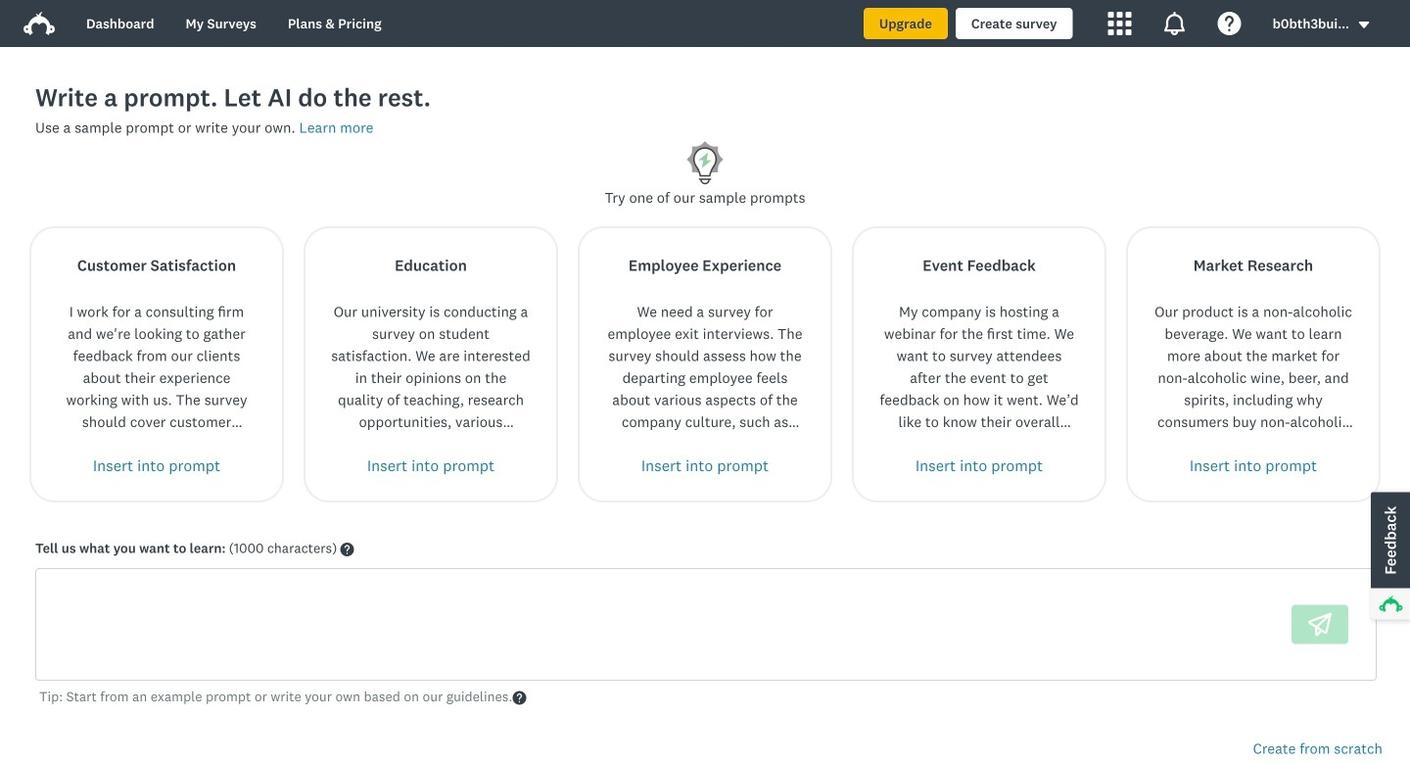 Task type: describe. For each thing, give the bounding box(es) containing it.
1 vertical spatial hover for help content image
[[513, 691, 526, 705]]

0 horizontal spatial hover for help content image
[[340, 543, 354, 556]]

light bulb with lightning bolt inside showing a new idea image
[[682, 139, 729, 187]]

2 brand logo image from the top
[[24, 12, 55, 35]]



Task type: vqa. For each thing, say whether or not it's contained in the screenshot.
bottommost the hover for help content icon
yes



Task type: locate. For each thing, give the bounding box(es) containing it.
brand logo image
[[24, 8, 55, 39], [24, 12, 55, 35]]

help icon image
[[1218, 12, 1242, 35]]

products icon image
[[1109, 12, 1132, 35], [1109, 12, 1132, 35]]

1 horizontal spatial hover for help content image
[[513, 691, 526, 705]]

0 vertical spatial hover for help content image
[[340, 543, 354, 556]]

notification center icon image
[[1164, 12, 1187, 35]]

1 brand logo image from the top
[[24, 8, 55, 39]]

dropdown arrow icon image
[[1358, 18, 1372, 32], [1360, 22, 1370, 28]]

hover for help content image
[[340, 543, 354, 556], [513, 691, 526, 705]]



